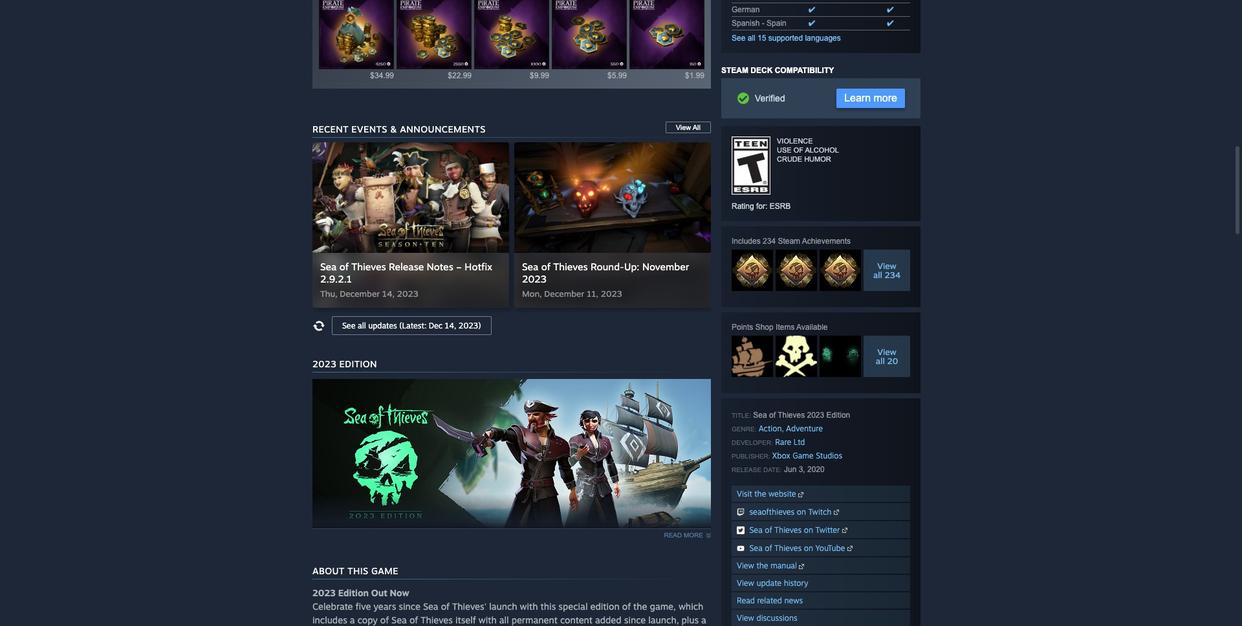 Task type: describe. For each thing, give the bounding box(es) containing it.
november
[[643, 261, 690, 273]]

view the manual
[[737, 561, 800, 571]]

2020
[[808, 465, 825, 475]]

rare
[[776, 438, 792, 447]]

sea of thieves round-up: november 2023
[[522, 261, 690, 285]]

compatibility
[[775, 66, 835, 75]]

all for 20
[[876, 356, 885, 366]]

supported
[[769, 34, 803, 43]]

a
[[350, 615, 355, 626]]

1 horizontal spatial with
[[520, 601, 538, 612]]

view all link
[[666, 122, 711, 133]]

sea left thieves'
[[423, 601, 439, 612]]

permanent
[[512, 615, 558, 626]]

on for youtube
[[805, 544, 814, 553]]

read related news link
[[732, 593, 911, 609]]

all
[[693, 124, 701, 131]]

sea inside title: sea of thieves 2023 edition genre: action , adventure developer: rare ltd publisher: xbox game studios release date: jun 3, 2020
[[754, 411, 768, 420]]

round-
[[591, 261, 624, 273]]

3,
[[799, 465, 806, 475]]

0 vertical spatial 14,
[[382, 289, 395, 299]]

copy
[[358, 615, 378, 626]]

thieves'
[[452, 601, 487, 612]]

–
[[456, 261, 462, 273]]

title:
[[732, 412, 752, 419]]

of inside violence use of alcohol crude humor
[[794, 146, 804, 154]]

sea up the view the manual
[[750, 544, 763, 553]]

thieves inside the 2023 edition out now celebrate five years since sea of thieves' launch with this special edition of the game, which includes a copy of sea of thieves itself with all permanent content added since launch, plus
[[421, 615, 453, 626]]

15
[[758, 34, 767, 43]]

celebrate
[[313, 601, 353, 612]]

more
[[684, 532, 704, 539]]

adventure link
[[787, 424, 823, 434]]

out
[[371, 588, 388, 599]]

$22.99
[[448, 71, 472, 80]]

genre:
[[732, 426, 757, 433]]

sea of thieves on twitter
[[750, 526, 841, 535]]

visit the website link
[[732, 486, 911, 502]]

crude
[[777, 155, 803, 163]]

2023 inside title: sea of thieves 2023 edition genre: action , adventure developer: rare ltd publisher: xbox game studios release date: jun 3, 2020
[[808, 411, 825, 420]]

achievements
[[803, 237, 851, 246]]

plus
[[682, 615, 699, 626]]

athena's fortune image
[[820, 336, 862, 367]]

rare ltd link
[[776, 438, 806, 447]]

view all 234
[[874, 261, 901, 280]]

about
[[313, 566, 345, 577]]

action
[[759, 424, 782, 434]]

1 vertical spatial shop
[[756, 323, 774, 332]]

view discussions
[[737, 614, 798, 623]]

for:
[[757, 202, 768, 211]]

visit the website
[[737, 489, 799, 499]]

learn more link
[[837, 89, 906, 108]]

release inside sea of thieves release notes – hotfix 2.9.2.1
[[389, 261, 424, 273]]

launch
[[489, 601, 518, 612]]

studios
[[816, 451, 843, 461]]

sea inside sea of thieves release notes – hotfix 2.9.2.1
[[320, 261, 337, 273]]

edition inside title: sea of thieves 2023 edition genre: action , adventure developer: rare ltd publisher: xbox game studios release date: jun 3, 2020
[[827, 411, 851, 420]]

violence use of alcohol crude humor
[[777, 137, 840, 163]]

points shop items available
[[732, 323, 828, 332]]

special
[[559, 601, 588, 612]]

now
[[390, 588, 409, 599]]

shop available items
[[467, 31, 557, 42]]

steam deck compatibility
[[722, 66, 835, 75]]

view for view all 234
[[878, 261, 897, 271]]

view for view all 20
[[878, 347, 897, 357]]

alcohol
[[806, 146, 840, 154]]

of down the years
[[381, 615, 389, 626]]

title: sea of thieves 2023 edition genre: action , adventure developer: rare ltd publisher: xbox game studios release date: jun 3, 2020
[[732, 411, 851, 475]]

0 vertical spatial on
[[797, 508, 807, 517]]

added
[[596, 615, 622, 626]]

read more
[[664, 532, 704, 539]]

:sotship: image
[[732, 336, 774, 377]]

xbox game studios link
[[773, 451, 843, 461]]

includes
[[732, 237, 761, 246]]

1 horizontal spatial 14,
[[445, 321, 457, 331]]

adventure
[[787, 424, 823, 434]]

all inside the 2023 edition out now celebrate five years since sea of thieves' launch with this special edition of the game, which includes a copy of sea of thieves itself with all permanent content added since launch, plus
[[500, 615, 509, 626]]

release inside title: sea of thieves 2023 edition genre: action , adventure developer: rare ltd publisher: xbox game studios release date: jun 3, 2020
[[732, 467, 762, 474]]

thieves for twitter
[[775, 526, 802, 535]]

see all updates (latest: dec 14, 2023)
[[342, 321, 481, 331]]

mon, december 11, 2023
[[522, 289, 623, 299]]

this
[[541, 601, 556, 612]]

items
[[534, 31, 557, 42]]

thu,
[[320, 289, 338, 299]]

:sotxbones: image
[[776, 336, 818, 377]]

view update history link
[[732, 575, 911, 592]]

this
[[348, 566, 369, 577]]

view all 20
[[876, 347, 899, 366]]

of inside sea of thieves release notes – hotfix 2.9.2.1
[[340, 261, 349, 273]]

2023 edition out now celebrate five years since sea of thieves' launch with this special edition of the game, which includes a copy of sea of thieves itself with all permanent content added since launch, plus 
[[313, 588, 707, 627]]

see for see all 15 supported languages
[[732, 34, 746, 43]]

of right edition
[[623, 601, 631, 612]]

date:
[[764, 467, 782, 474]]

youtube
[[816, 544, 846, 553]]

december for round-
[[545, 289, 585, 299]]

game inside title: sea of thieves 2023 edition genre: action , adventure developer: rare ltd publisher: xbox game studios release date: jun 3, 2020
[[793, 451, 814, 461]]

publisher:
[[732, 453, 771, 460]]

years
[[374, 601, 396, 612]]

view for view update history
[[737, 579, 755, 588]]

rating for: esrb
[[732, 202, 791, 211]]

edition for 2023 edition out now celebrate five years since sea of thieves' launch with this special edition of the game, which includes a copy of sea of thieves itself with all permanent content added since launch, plus 
[[338, 588, 369, 599]]

december for release
[[340, 289, 380, 299]]

2023 inside the 2023 edition out now celebrate five years since sea of thieves' launch with this special edition of the game, which includes a copy of sea of thieves itself with all permanent content added since launch, plus
[[313, 588, 336, 599]]

read
[[737, 596, 755, 606]]

verified
[[755, 93, 786, 104]]

&
[[390, 124, 397, 135]]

points
[[732, 323, 754, 332]]

content
[[561, 615, 593, 626]]

seaofthieves on twitch
[[750, 508, 832, 517]]



Task type: vqa. For each thing, say whether or not it's contained in the screenshot.
View All LINK
yes



Task type: locate. For each thing, give the bounding box(es) containing it.
game up the 3,
[[793, 451, 814, 461]]

1 vertical spatial the
[[757, 561, 769, 571]]

deck
[[751, 66, 773, 75]]

2023 inside sea of thieves round-up: november 2023
[[522, 273, 547, 285]]

which
[[679, 601, 704, 612]]

twitter
[[816, 526, 841, 535]]

items
[[776, 323, 795, 332]]

view down read
[[737, 614, 755, 623]]

$5.99
[[608, 71, 627, 80]]

release down publisher:
[[732, 467, 762, 474]]

shop left 'items'
[[756, 323, 774, 332]]

recent events & announcements
[[313, 124, 486, 135]]

of down the violence
[[794, 146, 804, 154]]

thieves inside title: sea of thieves 2023 edition genre: action , adventure developer: rare ltd publisher: xbox game studios release date: jun 3, 2020
[[778, 411, 805, 420]]

the
[[755, 489, 767, 499], [757, 561, 769, 571], [634, 601, 648, 612]]

edition for 2023 edition
[[340, 359, 377, 370]]

0 vertical spatial shop
[[467, 31, 490, 42]]

2 vertical spatial on
[[805, 544, 814, 553]]

thieves up thu, december 14, 2023
[[352, 261, 386, 273]]

thieves inside sea of thieves release notes – hotfix 2.9.2.1
[[352, 261, 386, 273]]

1 vertical spatial on
[[805, 526, 814, 535]]

1 horizontal spatial release
[[732, 467, 762, 474]]

1 horizontal spatial 234
[[885, 270, 901, 280]]

view inside the view all 234
[[878, 261, 897, 271]]

on left 'twitter' on the bottom of page
[[805, 526, 814, 535]]

available
[[797, 323, 828, 332]]

all for 234
[[874, 270, 883, 280]]

thieves up mon, december 11, 2023
[[554, 261, 588, 273]]

thieves inside sea of thieves round-up: november 2023
[[554, 261, 588, 273]]

itself
[[456, 615, 476, 626]]

the for visit
[[755, 489, 767, 499]]

1 vertical spatial steam
[[778, 237, 801, 246]]

0 vertical spatial see
[[732, 34, 746, 43]]

234
[[763, 237, 776, 246], [885, 270, 901, 280]]

all inside the view all 234
[[874, 270, 883, 280]]

thieves up manual
[[775, 544, 802, 553]]

1 vertical spatial edition
[[827, 411, 851, 420]]

1 vertical spatial 234
[[885, 270, 901, 280]]

game up out
[[372, 566, 399, 577]]

read related news
[[737, 596, 804, 606]]

view inside view discussions link
[[737, 614, 755, 623]]

see
[[732, 34, 746, 43], [342, 321, 356, 331]]

0 horizontal spatial game
[[372, 566, 399, 577]]

of up mon, at the left
[[542, 261, 551, 273]]

0 horizontal spatial 14,
[[382, 289, 395, 299]]

view inside view all 20
[[878, 347, 897, 357]]

0 vertical spatial release
[[389, 261, 424, 273]]

2 december from the left
[[545, 289, 585, 299]]

1 vertical spatial see
[[342, 321, 356, 331]]

0 vertical spatial the
[[755, 489, 767, 499]]

0 vertical spatial steam
[[722, 66, 749, 75]]

234 right includes
[[763, 237, 776, 246]]

sea of thieves release notes – hotfix 2.9.2.1
[[320, 261, 493, 285]]

2023
[[522, 273, 547, 285], [397, 289, 419, 299], [601, 289, 623, 299], [313, 359, 337, 370], [808, 411, 825, 420], [313, 588, 336, 599]]

discussions
[[757, 614, 798, 623]]

release left notes
[[389, 261, 424, 273]]

available
[[493, 31, 531, 42]]

edition down updates
[[340, 359, 377, 370]]

learn
[[845, 93, 871, 104]]

about this game
[[313, 566, 399, 577]]

1 vertical spatial since
[[625, 615, 646, 626]]

0 horizontal spatial see
[[342, 321, 356, 331]]

14,
[[382, 289, 395, 299], [445, 321, 457, 331]]

all left 15
[[748, 34, 756, 43]]

0 vertical spatial with
[[520, 601, 538, 612]]

1 december from the left
[[340, 289, 380, 299]]

use
[[777, 146, 792, 154]]

$1.99
[[686, 71, 705, 80]]

view for view all
[[676, 124, 692, 131]]

tome of resurrection i image
[[820, 250, 862, 291]]

steam
[[722, 66, 749, 75], [778, 237, 801, 246]]

shop
[[467, 31, 490, 42], [756, 323, 774, 332]]

german
[[732, 5, 760, 14]]

edition up five at the bottom left
[[338, 588, 369, 599]]

view up view update history
[[737, 561, 755, 571]]

the for view
[[757, 561, 769, 571]]

of right copy
[[410, 615, 418, 626]]

on for twitter
[[805, 526, 814, 535]]

14, down sea of thieves release notes – hotfix 2.9.2.1
[[382, 289, 395, 299]]

0 horizontal spatial steam
[[722, 66, 749, 75]]

20
[[888, 356, 899, 366]]

of up the view the manual
[[765, 544, 773, 553]]

234 right the tome of resurrection i "image"
[[885, 270, 901, 280]]

view up read
[[737, 579, 755, 588]]

1 horizontal spatial since
[[625, 615, 646, 626]]

edition inside the 2023 edition out now celebrate five years since sea of thieves' launch with this special edition of the game, which includes a copy of sea of thieves itself with all permanent content added since launch, plus
[[338, 588, 369, 599]]

all inside view all 20
[[876, 356, 885, 366]]

0 horizontal spatial shop
[[467, 31, 490, 42]]

view for view discussions
[[737, 614, 755, 623]]

234 inside the view all 234
[[885, 270, 901, 280]]

0 vertical spatial 234
[[763, 237, 776, 246]]

2 vertical spatial edition
[[338, 588, 369, 599]]

2023 edition
[[313, 359, 377, 370]]

december left 11,
[[545, 289, 585, 299]]

of
[[794, 146, 804, 154], [340, 261, 349, 273], [542, 261, 551, 273], [770, 411, 776, 420], [765, 526, 773, 535], [765, 544, 773, 553], [441, 601, 450, 612], [623, 601, 631, 612], [381, 615, 389, 626], [410, 615, 418, 626]]

thieves down seaofthieves on twitch
[[775, 526, 802, 535]]

twitch
[[809, 508, 832, 517]]

view for view the manual
[[737, 561, 755, 571]]

related
[[758, 596, 783, 606]]

website
[[769, 489, 797, 499]]

of left thieves'
[[441, 601, 450, 612]]

see all 15 supported languages
[[732, 34, 841, 43]]

11,
[[587, 289, 599, 299]]

ltd
[[794, 438, 806, 447]]

view inside the 'view update history' link
[[737, 579, 755, 588]]

sea of thieves on youtube
[[750, 544, 846, 553]]

the right visit
[[755, 489, 767, 499]]

notes
[[427, 261, 454, 273]]

violence
[[777, 137, 813, 145]]

the left game,
[[634, 601, 648, 612]]

view inside view all link
[[676, 124, 692, 131]]

seaofthieves
[[750, 508, 795, 517]]

game
[[793, 451, 814, 461], [372, 566, 399, 577]]

since right added
[[625, 615, 646, 626]]

steam up 'a favour for the flame' image
[[778, 237, 801, 246]]

steam left deck
[[722, 66, 749, 75]]

view all
[[676, 124, 701, 131]]

all left 20
[[876, 356, 885, 366]]

0 horizontal spatial release
[[389, 261, 424, 273]]

of inside sea of thieves round-up: november 2023
[[542, 261, 551, 273]]

thieves for up:
[[554, 261, 588, 273]]

0 horizontal spatial since
[[399, 601, 421, 612]]

of up thu, december 14, 2023
[[340, 261, 349, 273]]

all for 15
[[748, 34, 756, 43]]

2.9.2.1
[[320, 273, 352, 285]]

history
[[784, 579, 809, 588]]

mon,
[[522, 289, 542, 299]]

1 vertical spatial release
[[732, 467, 762, 474]]

see down spanish
[[732, 34, 746, 43]]

1 horizontal spatial december
[[545, 289, 585, 299]]

sea up mon, at the left
[[522, 261, 539, 273]]

1 vertical spatial 14,
[[445, 321, 457, 331]]

see left updates
[[342, 321, 356, 331]]

sea up thu,
[[320, 261, 337, 273]]

thu, december 14, 2023
[[320, 289, 419, 299]]

developer:
[[732, 440, 774, 447]]

1 horizontal spatial shop
[[756, 323, 774, 332]]

view the manual link
[[732, 558, 911, 574]]

$9.99
[[530, 71, 550, 80]]

learn more
[[845, 93, 898, 104]]

thieves
[[352, 261, 386, 273], [554, 261, 588, 273], [778, 411, 805, 420], [775, 526, 802, 535], [775, 544, 802, 553], [421, 615, 453, 626]]

,
[[782, 425, 784, 434]]

0 vertical spatial since
[[399, 601, 421, 612]]

events
[[352, 124, 388, 135]]

all down the launch
[[500, 615, 509, 626]]

sea down seaofthieves
[[750, 526, 763, 535]]

sleepover image
[[732, 250, 774, 291]]

view right the tome of resurrection i "image"
[[878, 261, 897, 271]]

see all 15 supported languages link
[[732, 34, 841, 43]]

1 horizontal spatial steam
[[778, 237, 801, 246]]

includes
[[313, 615, 348, 626]]

of up action 'link'
[[770, 411, 776, 420]]

1 vertical spatial with
[[479, 615, 497, 626]]

14, right dec on the bottom left of the page
[[445, 321, 457, 331]]

five
[[356, 601, 371, 612]]

since down now
[[399, 601, 421, 612]]

see for see all updates (latest: dec 14, 2023)
[[342, 321, 356, 331]]

(latest:
[[400, 321, 427, 331]]

includes 234 steam achievements
[[732, 237, 851, 246]]

thieves left itself
[[421, 615, 453, 626]]

thieves for notes
[[352, 261, 386, 273]]

launch,
[[649, 615, 679, 626]]

the up update
[[757, 561, 769, 571]]

with up the permanent
[[520, 601, 538, 612]]

on left twitch
[[797, 508, 807, 517]]

0 vertical spatial edition
[[340, 359, 377, 370]]

sea inside sea of thieves round-up: november 2023
[[522, 261, 539, 273]]

rating
[[732, 202, 755, 211]]

0 horizontal spatial 234
[[763, 237, 776, 246]]

0 vertical spatial game
[[793, 451, 814, 461]]

1 horizontal spatial game
[[793, 451, 814, 461]]

view right athena's fortune image
[[878, 347, 897, 357]]

edition up studios
[[827, 411, 851, 420]]

all for updates
[[358, 321, 366, 331]]

of inside title: sea of thieves 2023 edition genre: action , adventure developer: rare ltd publisher: xbox game studios release date: jun 3, 2020
[[770, 411, 776, 420]]

0 horizontal spatial with
[[479, 615, 497, 626]]

thieves for youtube
[[775, 544, 802, 553]]

spanish
[[732, 19, 760, 28]]

sea down the years
[[392, 615, 407, 626]]

1 vertical spatial game
[[372, 566, 399, 577]]

the inside the 2023 edition out now celebrate five years since sea of thieves' launch with this special edition of the game, which includes a copy of sea of thieves itself with all permanent content added since launch, plus
[[634, 601, 648, 612]]

2 vertical spatial the
[[634, 601, 648, 612]]

view update history
[[737, 579, 809, 588]]

spanish - spain
[[732, 19, 787, 28]]

view inside the view the manual link
[[737, 561, 755, 571]]

0 horizontal spatial december
[[340, 289, 380, 299]]

updates
[[368, 321, 397, 331]]

shop left "available"
[[467, 31, 490, 42]]

all right the tome of resurrection i "image"
[[874, 270, 883, 280]]

since
[[399, 601, 421, 612], [625, 615, 646, 626]]

edition
[[591, 601, 620, 612]]

1 horizontal spatial see
[[732, 34, 746, 43]]

thieves up ',' at the bottom right
[[778, 411, 805, 420]]

on up the view the manual link
[[805, 544, 814, 553]]

✔
[[809, 5, 816, 14], [888, 5, 894, 14], [809, 19, 816, 28], [888, 19, 894, 28]]

with down the launch
[[479, 615, 497, 626]]

a favour for the flame image
[[776, 250, 818, 291]]

all left updates
[[358, 321, 366, 331]]

sea of thieves on twitter link
[[732, 522, 911, 539]]

manual
[[771, 561, 797, 571]]

view left all
[[676, 124, 692, 131]]

recent
[[313, 124, 349, 135]]

dec
[[429, 321, 443, 331]]

december down 2.9.2.1
[[340, 289, 380, 299]]

sea up action 'link'
[[754, 411, 768, 420]]

shop available items link
[[313, 0, 711, 91]]

of down seaofthieves
[[765, 526, 773, 535]]



